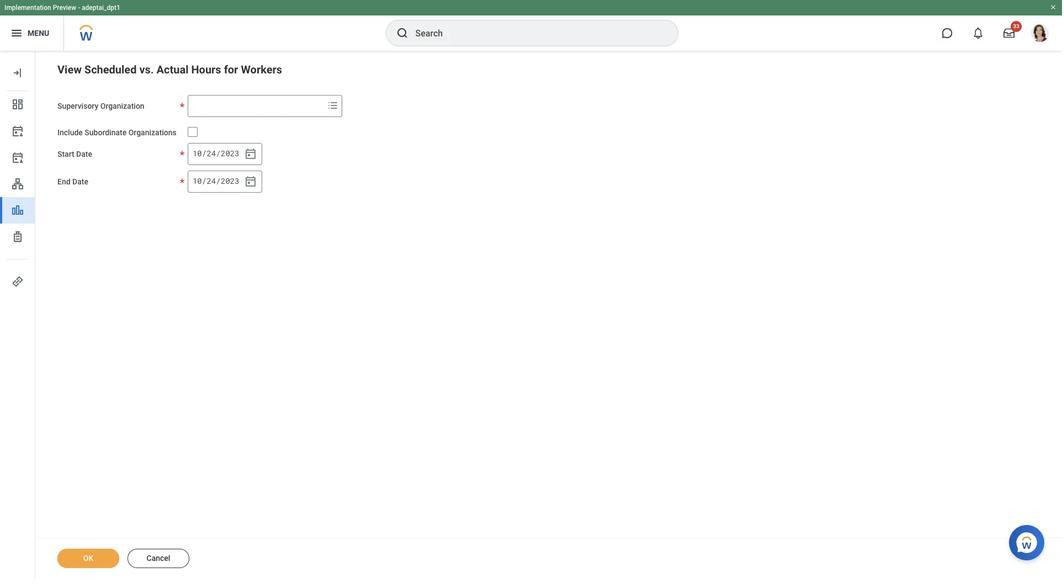 Task type: describe. For each thing, give the bounding box(es) containing it.
24 for end date
[[207, 176, 216, 186]]

implementation preview -   adeptai_dpt1
[[4, 4, 120, 12]]

close environment banner image
[[1050, 4, 1057, 10]]

calendar image
[[244, 175, 257, 188]]

date for end date
[[72, 177, 88, 186]]

view
[[57, 63, 82, 76]]

calendar user solid image
[[11, 151, 24, 164]]

-
[[78, 4, 80, 12]]

10 / 24 / 2023 for start date
[[193, 148, 239, 159]]

organizations
[[128, 128, 177, 137]]

date for start date
[[76, 149, 92, 158]]

end
[[57, 177, 70, 186]]

2023 for start date
[[221, 148, 239, 159]]

menu banner
[[0, 0, 1062, 51]]

menu
[[28, 29, 49, 37]]

justify image
[[10, 27, 23, 40]]

calendar user solid image
[[11, 124, 24, 137]]

cancel button
[[128, 549, 189, 568]]

ok button
[[57, 549, 119, 568]]

start
[[57, 149, 74, 158]]

prompts image
[[326, 99, 340, 112]]

33
[[1013, 23, 1020, 29]]

Supervisory Organization field
[[188, 96, 324, 116]]

start date group
[[188, 143, 262, 165]]

organization
[[100, 102, 144, 110]]

scheduled
[[84, 63, 137, 76]]

navigation pane region
[[0, 51, 35, 578]]

calendar image
[[244, 147, 257, 161]]

view team image
[[11, 177, 24, 190]]

cancel
[[147, 554, 170, 563]]

start date
[[57, 149, 92, 158]]

notifications large image
[[973, 28, 984, 39]]



Task type: locate. For each thing, give the bounding box(es) containing it.
date
[[76, 149, 92, 158], [72, 177, 88, 186]]

hours
[[191, 63, 221, 76]]

2023 left calendar icon
[[221, 148, 239, 159]]

actual
[[157, 63, 189, 76]]

subordinate
[[85, 128, 127, 137]]

10
[[193, 148, 202, 159], [193, 176, 202, 186]]

1 2023 from the top
[[221, 148, 239, 159]]

1 vertical spatial 10 / 24 / 2023
[[193, 176, 239, 186]]

preview
[[53, 4, 76, 12]]

dashboard image
[[11, 98, 24, 111]]

include subordinate organizations
[[57, 128, 177, 137]]

link image
[[11, 275, 24, 288]]

10 / 24 / 2023 down start date group
[[193, 176, 239, 186]]

date right "end"
[[72, 177, 88, 186]]

0 vertical spatial 10 / 24 / 2023
[[193, 148, 239, 159]]

0 vertical spatial 10
[[193, 148, 202, 159]]

for
[[224, 63, 238, 76]]

1 10 from the top
[[193, 148, 202, 159]]

10 for start date
[[193, 148, 202, 159]]

24 up end date group
[[207, 148, 216, 159]]

2 10 from the top
[[193, 176, 202, 186]]

1 24 from the top
[[207, 148, 216, 159]]

vs.
[[139, 63, 154, 76]]

1 vertical spatial 24
[[207, 176, 216, 186]]

inbox large image
[[1004, 28, 1015, 39]]

transformation import image
[[11, 66, 24, 80]]

1 10 / 24 / 2023 from the top
[[193, 148, 239, 159]]

menu button
[[0, 15, 64, 51]]

view scheduled vs. actual hours for workers
[[57, 63, 282, 76]]

10 / 24 / 2023 inside end date group
[[193, 176, 239, 186]]

implementation
[[4, 4, 51, 12]]

/
[[202, 148, 207, 159], [216, 148, 221, 159], [202, 176, 207, 186], [216, 176, 221, 186]]

24
[[207, 148, 216, 159], [207, 176, 216, 186]]

10 / 24 / 2023 up end date group
[[193, 148, 239, 159]]

end date
[[57, 177, 88, 186]]

chart image
[[11, 204, 24, 217]]

2 10 / 24 / 2023 from the top
[[193, 176, 239, 186]]

date right start
[[76, 149, 92, 158]]

2023 inside start date group
[[221, 148, 239, 159]]

1 vertical spatial 10
[[193, 176, 202, 186]]

search image
[[396, 27, 409, 40]]

include
[[57, 128, 83, 137]]

ok
[[83, 554, 93, 563]]

0 vertical spatial 24
[[207, 148, 216, 159]]

10 / 24 / 2023
[[193, 148, 239, 159], [193, 176, 239, 186]]

task timeoff image
[[11, 230, 24, 244]]

end date group
[[188, 170, 262, 193]]

supervisory
[[57, 102, 98, 110]]

33 button
[[997, 21, 1022, 45]]

10 / 24 / 2023 inside start date group
[[193, 148, 239, 159]]

Search Workday  search field
[[416, 21, 655, 45]]

24 inside end date group
[[207, 176, 216, 186]]

10 down start date group
[[193, 176, 202, 186]]

10 inside end date group
[[193, 176, 202, 186]]

24 down start date group
[[207, 176, 216, 186]]

supervisory organization
[[57, 102, 144, 110]]

2023 left calendar image
[[221, 176, 239, 186]]

adeptai_dpt1
[[82, 4, 120, 12]]

24 inside start date group
[[207, 148, 216, 159]]

10 up end date group
[[193, 148, 202, 159]]

profile logan mcneil image
[[1031, 24, 1049, 44]]

10 / 24 / 2023 for end date
[[193, 176, 239, 186]]

0 vertical spatial date
[[76, 149, 92, 158]]

2 24 from the top
[[207, 176, 216, 186]]

1 vertical spatial 2023
[[221, 176, 239, 186]]

2023 for end date
[[221, 176, 239, 186]]

0 vertical spatial 2023
[[221, 148, 239, 159]]

workers
[[241, 63, 282, 76]]

2023
[[221, 148, 239, 159], [221, 176, 239, 186]]

10 inside start date group
[[193, 148, 202, 159]]

24 for start date
[[207, 148, 216, 159]]

10 for end date
[[193, 176, 202, 186]]

1 vertical spatial date
[[72, 177, 88, 186]]

2 2023 from the top
[[221, 176, 239, 186]]

2023 inside end date group
[[221, 176, 239, 186]]



Task type: vqa. For each thing, say whether or not it's contained in the screenshot.
LIST to the right
no



